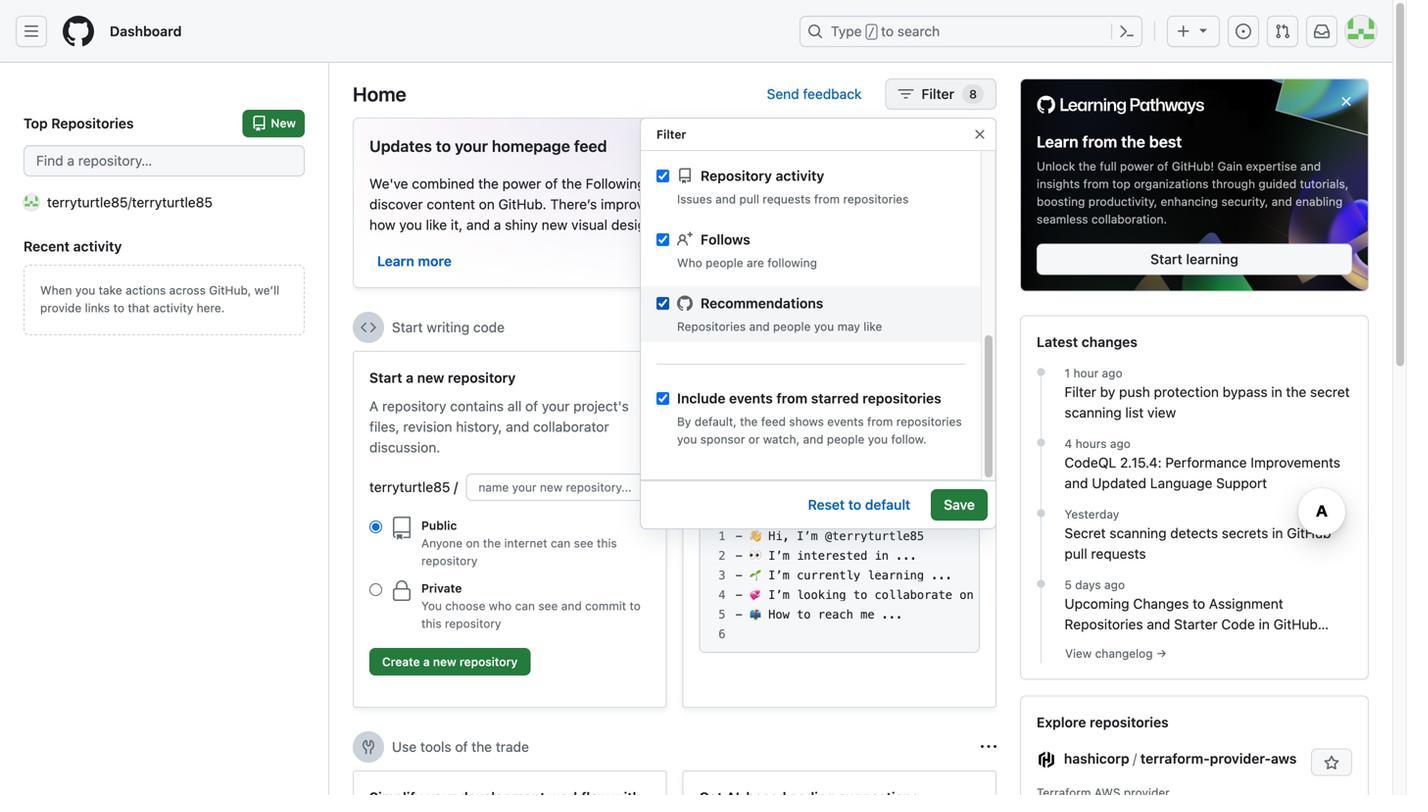 Task type: locate. For each thing, give the bounding box(es) containing it.
may
[[838, 320, 861, 333]]

in right secrets
[[1273, 525, 1284, 541]]

1 hour ago filter by push protection bypass in the secret scanning list view
[[1065, 366, 1351, 420]]

like right may
[[864, 320, 883, 333]]

view changelog → link
[[1066, 646, 1167, 660]]

1 dot fill image from the top
[[1034, 364, 1049, 380]]

people down recommendations
[[773, 320, 811, 333]]

2 vertical spatial activity
[[153, 301, 193, 315]]

you
[[422, 599, 442, 613]]

your inside share information about yourself by creating a profile readme, which appears at the top of your profile page.
[[781, 439, 809, 455]]

start inside start learning link
[[1151, 251, 1183, 267]]

none submit inside introduce yourself with a profile readme element
[[900, 482, 964, 510]]

start learning link
[[1037, 244, 1353, 275]]

Top Repositories search field
[[24, 145, 305, 176]]

0 vertical spatial 1
[[1065, 366, 1071, 380]]

0 vertical spatial dot fill image
[[1034, 364, 1049, 380]]

from down there's
[[815, 192, 840, 206]]

in down @terryturtle85
[[875, 549, 889, 563]]

we'll
[[255, 283, 280, 297]]

i'm down hi,
[[769, 549, 790, 563]]

to
[[881, 23, 894, 39], [436, 137, 451, 155], [949, 175, 962, 192], [113, 301, 124, 315], [849, 497, 862, 513], [854, 588, 868, 602], [1193, 595, 1206, 612], [630, 599, 641, 613], [797, 608, 811, 622]]

1 dot fill image from the top
[[1034, 505, 1049, 521]]

/ inside create a new repository element
[[454, 479, 458, 495]]

new link
[[243, 110, 305, 137]]

the left trade at left
[[472, 739, 492, 755]]

filter down hour
[[1065, 384, 1097, 400]]

so right issues
[[716, 196, 731, 212]]

4
[[1065, 437, 1073, 450], [719, 588, 726, 602]]

1 why am i seeing this? image from the top
[[981, 320, 997, 335]]

there's
[[837, 175, 880, 192]]

people down about
[[827, 432, 865, 446]]

0 horizontal spatial repositories
[[51, 115, 134, 131]]

filter image
[[898, 86, 914, 102]]

0 horizontal spatial 5
[[719, 608, 726, 622]]

profile down information
[[766, 419, 806, 435]]

1 horizontal spatial activity
[[153, 301, 193, 315]]

1 vertical spatial github
[[1274, 616, 1318, 632]]

tools
[[421, 739, 452, 755]]

2 vertical spatial ago
[[1105, 578, 1125, 592]]

/ inside explore repositories "navigation"
[[1133, 750, 1137, 767]]

terryturtle85 up 👋
[[716, 489, 808, 503]]

repositories and people you may like
[[677, 320, 883, 333]]

0 horizontal spatial profile
[[766, 419, 806, 435]]

learn
[[1037, 132, 1079, 151], [377, 253, 415, 269]]

filter inside 1 hour ago filter by push protection bypass in the secret scanning list view
[[1065, 384, 1097, 400]]

2 vertical spatial can
[[515, 599, 535, 613]]

1 vertical spatial events
[[828, 415, 864, 428]]

people down follows at top
[[706, 256, 744, 270]]

filter right filter icon
[[922, 86, 955, 102]]

2 horizontal spatial people
[[827, 432, 865, 446]]

2 vertical spatial repositories
[[1065, 616, 1144, 632]]

learning inside '1 - 👋 hi, i'm @terryturtle85 2 - 👀 i'm interested in ... 3 - 🌱 i'm currently learning ... 4 - 💞️ i'm looking to collaborate on ... 5 - 📫 how to reach me ... 6'
[[868, 569, 925, 582]]

hashicorp / terraform-provider-aws
[[1064, 750, 1297, 767]]

on inside '1 - 👋 hi, i'm @terryturtle85 2 - 👀 i'm interested in ... 3 - 🌱 i'm currently learning ... 4 - 💞️ i'm looking to collaborate on ... 5 - 📫 how to reach me ... 6'
[[960, 588, 974, 602]]

2 why am i seeing this? image from the top
[[981, 739, 997, 755]]

2 vertical spatial filter
[[1065, 384, 1097, 400]]

4 down "3"
[[719, 588, 726, 602]]

can right 'internet'
[[551, 536, 571, 550]]

activity down the across
[[153, 301, 193, 315]]

1 vertical spatial like
[[864, 320, 883, 333]]

a inside we've combined the power of the following feed with the for you feed so there's one place to discover content on github. there's improved filtering so you can customize your feed exactly how you like it, and a shiny new visual design. ✨
[[494, 217, 501, 233]]

0 vertical spatial why am i seeing this? image
[[981, 320, 997, 335]]

by for filter
[[1101, 384, 1116, 400]]

repository up revision
[[382, 398, 447, 414]]

1 vertical spatial power
[[503, 175, 542, 192]]

homepage image
[[63, 16, 94, 47]]

0 vertical spatial see
[[574, 536, 594, 550]]

of up there's
[[545, 175, 558, 192]]

repository
[[448, 370, 516, 386], [382, 398, 447, 414], [422, 554, 478, 568], [445, 617, 501, 630], [460, 655, 518, 669]]

issues
[[677, 192, 713, 206]]

push
[[1120, 384, 1151, 400]]

choose
[[445, 599, 486, 613]]

1 horizontal spatial 4
[[1065, 437, 1073, 450]]

or
[[749, 432, 760, 446]]

/ inside introduce yourself with a profile readme element
[[810, 489, 817, 503]]

repositories up hashicorp
[[1090, 714, 1169, 730]]

notifications image
[[1315, 24, 1330, 39]]

new
[[271, 116, 296, 130]]

power up github.
[[503, 175, 542, 192]]

in right "bypass"
[[1272, 384, 1283, 400]]

events up creating
[[729, 390, 773, 406]]

1 horizontal spatial can
[[551, 536, 571, 550]]

you left follow. in the right of the page
[[868, 432, 888, 446]]

1 vertical spatial learn
[[377, 253, 415, 269]]

trade
[[496, 739, 529, 755]]

in inside '1 - 👋 hi, i'm @terryturtle85 2 - 👀 i'm interested in ... 3 - 🌱 i'm currently learning ... 4 - 💞️ i'm looking to collaborate on ... 5 - 📫 how to reach me ... 6'
[[875, 549, 889, 563]]

0 vertical spatial activity
[[776, 168, 825, 184]]

requests down secret
[[1092, 545, 1147, 562]]

0 vertical spatial learning
[[1187, 251, 1239, 267]]

repository
[[701, 168, 772, 184]]

list
[[1126, 404, 1144, 420]]

- left 💞️
[[736, 588, 743, 602]]

1 horizontal spatial filter
[[922, 86, 955, 102]]

filter up repo image
[[657, 127, 687, 141]]

2 horizontal spatial can
[[761, 196, 784, 212]]

activity inside when you take actions across github, we'll provide links to that activity here.
[[153, 301, 193, 315]]

1 vertical spatial this
[[422, 617, 442, 630]]

0 vertical spatial 5
[[1065, 578, 1072, 592]]

0 vertical spatial ago
[[1102, 366, 1123, 380]]

your up 'combined'
[[455, 137, 488, 155]]

/ inside type / to search
[[868, 25, 875, 39]]

explore repositories navigation
[[1021, 695, 1370, 795]]

1 vertical spatial 5
[[719, 608, 726, 622]]

.md
[[862, 489, 883, 503]]

1 horizontal spatial so
[[819, 175, 834, 192]]

you down for
[[734, 196, 757, 212]]

and down recommendations
[[750, 320, 770, 333]]

the inside public anyone on the internet can see this repository
[[483, 536, 501, 550]]

menu
[[641, 0, 981, 350]]

in inside 5 days ago upcoming changes to assignment repositories and starter code in github classroom
[[1259, 616, 1270, 632]]

on
[[479, 196, 495, 212], [466, 536, 480, 550], [960, 588, 974, 602]]

filter
[[922, 86, 955, 102], [657, 127, 687, 141], [1065, 384, 1097, 400]]

and inside 5 days ago upcoming changes to assignment repositories and starter code in github classroom
[[1147, 616, 1171, 632]]

/ for terryturtle85 /
[[454, 479, 458, 495]]

follow.
[[892, 432, 927, 446]]

can
[[761, 196, 784, 212], [551, 536, 571, 550], [515, 599, 535, 613]]

codeql 2.15.4: performance improvements and updated language support link
[[1065, 452, 1353, 493]]

/
[[868, 25, 875, 39], [128, 194, 132, 210], [454, 479, 458, 495], [810, 489, 817, 503], [1133, 750, 1137, 767]]

terryturtle85 inside create a new repository element
[[370, 479, 450, 495]]

0 horizontal spatial 4
[[719, 588, 726, 602]]

0 horizontal spatial top
[[740, 439, 761, 455]]

None submit
[[900, 482, 964, 510]]

None checkbox
[[657, 392, 670, 405]]

learning up collaborate
[[868, 569, 925, 582]]

the left best
[[1122, 132, 1146, 151]]

the left the secret
[[1287, 384, 1307, 400]]

2 vertical spatial new
[[433, 655, 457, 669]]

history,
[[456, 419, 502, 435]]

/ right hashicorp
[[1133, 750, 1137, 767]]

None radio
[[370, 521, 382, 533]]

1 vertical spatial dot fill image
[[1034, 435, 1049, 450]]

changes
[[1082, 334, 1138, 350]]

0 vertical spatial learn
[[1037, 132, 1079, 151]]

feed
[[574, 137, 607, 155], [649, 175, 678, 192], [787, 175, 815, 192], [888, 196, 916, 212], [761, 415, 786, 428]]

5 - from the top
[[736, 608, 743, 622]]

recommendations
[[701, 295, 824, 311]]

1 inside 1 hour ago filter by push protection bypass in the secret scanning list view
[[1065, 366, 1071, 380]]

i'm right hi,
[[797, 529, 818, 543]]

on right collaborate
[[960, 588, 974, 602]]

0 horizontal spatial by
[[910, 398, 925, 414]]

x image
[[965, 137, 980, 152]]

0 horizontal spatial like
[[426, 217, 447, 233]]

menu containing repository activity
[[641, 0, 981, 350]]

terryturtle85 / readme .md
[[716, 489, 883, 503]]

top
[[1113, 177, 1131, 191], [740, 439, 761, 455]]

5 left the days
[[1065, 578, 1072, 592]]

of
[[1158, 159, 1169, 173], [545, 175, 558, 192], [526, 398, 538, 414], [764, 439, 777, 455], [455, 739, 468, 755]]

collaborator
[[533, 419, 609, 435]]

terryturtle85 for terryturtle85 / readme .md
[[716, 489, 808, 503]]

activity for repository activity
[[776, 168, 825, 184]]

None radio
[[370, 583, 382, 596]]

2 dot fill image from the top
[[1034, 435, 1049, 450]]

dot fill image left the days
[[1034, 576, 1049, 592]]

terryturtle85 for terryturtle85 /
[[370, 479, 450, 495]]

ago right hour
[[1102, 366, 1123, 380]]

to inside we've combined the power of the following feed with the for you feed so there's one place to discover content on github. there's improved filtering so you can customize your feed exactly how you like it, and a shiny new visual design. ✨
[[949, 175, 962, 192]]

dot fill image
[[1034, 505, 1049, 521], [1034, 576, 1049, 592]]

you right for
[[760, 175, 783, 192]]

search
[[898, 23, 940, 39]]

default
[[865, 497, 911, 513]]

learn down how at the top of page
[[377, 253, 415, 269]]

1 vertical spatial 1
[[719, 529, 726, 543]]

/ right type
[[868, 25, 875, 39]]

see inside private you choose who can see and commit to this repository
[[539, 599, 558, 613]]

new inside we've combined the power of the following feed with the for you feed so there's one place to discover content on github. there's improved filtering so you can customize your feed exactly how you like it, and a shiny new visual design. ✨
[[542, 217, 568, 233]]

the down updates to your homepage feed
[[478, 175, 499, 192]]

home
[[353, 82, 407, 105]]

customize
[[787, 196, 852, 212]]

1 vertical spatial new
[[417, 370, 445, 386]]

of right or
[[764, 439, 777, 455]]

1 vertical spatial why am i seeing this? image
[[981, 739, 997, 755]]

why am i seeing this? image
[[981, 320, 997, 335], [981, 739, 997, 755]]

- left 👋
[[736, 529, 743, 543]]

top down creating
[[740, 439, 761, 455]]

5 inside '1 - 👋 hi, i'm @terryturtle85 2 - 👀 i'm interested in ... 3 - 🌱 i'm currently learning ... 4 - 💞️ i'm looking to collaborate on ... 5 - 📫 how to reach me ... 6'
[[719, 608, 726, 622]]

1 horizontal spatial by
[[1101, 384, 1116, 400]]

2 horizontal spatial activity
[[776, 168, 825, 184]]

2 vertical spatial start
[[370, 370, 403, 386]]

repo image
[[390, 517, 414, 540]]

1 horizontal spatial learn
[[1037, 132, 1079, 151]]

0 vertical spatial 4
[[1065, 437, 1073, 450]]

0 horizontal spatial this
[[422, 617, 442, 630]]

lock image
[[390, 579, 414, 603]]

new right create
[[433, 655, 457, 669]]

/ for hashicorp / terraform-provider-aws
[[1133, 750, 1137, 767]]

see right 'internet'
[[574, 536, 594, 550]]

ago for by
[[1102, 366, 1123, 380]]

it,
[[451, 217, 463, 233]]

profile down readme, in the right of the page
[[812, 439, 853, 455]]

you up links
[[75, 283, 95, 297]]

1 horizontal spatial like
[[864, 320, 883, 333]]

1 vertical spatial pull
[[1065, 545, 1088, 562]]

1 vertical spatial learning
[[868, 569, 925, 582]]

0 horizontal spatial filter
[[657, 127, 687, 141]]

0 horizontal spatial learning
[[868, 569, 925, 582]]

on right anyone in the left of the page
[[466, 536, 480, 550]]

top inside share information about yourself by creating a profile readme, which appears at the top of your profile page.
[[740, 439, 761, 455]]

send feedback
[[767, 86, 862, 102]]

dot fill image for upcoming changes to assignment repositories and starter code in github classroom
[[1034, 576, 1049, 592]]

repositories up which
[[863, 390, 942, 406]]

events down about
[[828, 415, 864, 428]]

0 horizontal spatial see
[[539, 599, 558, 613]]

5 up the 6
[[719, 608, 726, 622]]

security,
[[1222, 194, 1269, 208]]

learn inside the learn from the best unlock the full power of github! gain expertise and insights from top organizations through guided tutorials, boosting productivity, enhancing security, and enabling seamless collaboration.
[[1037, 132, 1079, 151]]

and down shows
[[803, 432, 824, 446]]

1 horizontal spatial power
[[1121, 159, 1155, 173]]

start for start a new repository
[[370, 370, 403, 386]]

yesterday
[[1065, 507, 1120, 521]]

2 vertical spatial on
[[960, 588, 974, 602]]

can inside private you choose who can see and commit to this repository
[[515, 599, 535, 613]]

mark github image
[[677, 296, 693, 311]]

github,
[[209, 283, 251, 297]]

None checkbox
[[657, 170, 670, 182], [657, 233, 670, 246], [657, 297, 670, 310], [657, 170, 670, 182], [657, 233, 670, 246], [657, 297, 670, 310]]

1 vertical spatial see
[[539, 599, 558, 613]]

0 vertical spatial top
[[1113, 177, 1131, 191]]

1 for hi,
[[719, 529, 726, 543]]

dashboard link
[[102, 16, 190, 47]]

start
[[1151, 251, 1183, 267], [392, 319, 423, 335], [370, 370, 403, 386]]

by inside share information about yourself by creating a profile readme, which appears at the top of your profile page.
[[910, 398, 925, 414]]

readme,
[[810, 419, 869, 435]]

new down there's
[[542, 217, 568, 233]]

1 up 2
[[719, 529, 726, 543]]

when you take actions across github, we'll provide links to that activity here.
[[40, 283, 280, 315]]

0 horizontal spatial activity
[[73, 238, 122, 254]]

1 vertical spatial requests
[[1092, 545, 1147, 562]]

8
[[970, 87, 977, 101]]

github
[[1287, 525, 1332, 541], [1274, 616, 1318, 632]]

repositories right top on the left top of the page
[[51, 115, 134, 131]]

feed down information
[[761, 415, 786, 428]]

1 horizontal spatial learning
[[1187, 251, 1239, 267]]

1 horizontal spatial pull
[[1065, 545, 1088, 562]]

this inside public anyone on the internet can see this repository
[[597, 536, 617, 550]]

1 horizontal spatial events
[[828, 415, 864, 428]]

close image
[[1339, 94, 1355, 109]]

0 vertical spatial new
[[542, 217, 568, 233]]

1 vertical spatial top
[[740, 439, 761, 455]]

your down shows
[[781, 439, 809, 455]]

can right who
[[515, 599, 535, 613]]

start for start learning
[[1151, 251, 1183, 267]]

the
[[1122, 132, 1146, 151], [1079, 159, 1097, 173], [478, 175, 499, 192], [562, 175, 582, 192], [712, 175, 732, 192], [1287, 384, 1307, 400], [740, 415, 758, 428], [715, 439, 736, 455], [483, 536, 501, 550], [472, 739, 492, 755]]

by for yourself
[[910, 398, 925, 414]]

can inside public anyone on the internet can see this repository
[[551, 536, 571, 550]]

scanning inside 1 hour ago filter by push protection bypass in the secret scanning list view
[[1065, 404, 1122, 420]]

triangle down image
[[1196, 22, 1212, 38]]

ago inside 5 days ago upcoming changes to assignment repositories and starter code in github classroom
[[1105, 578, 1125, 592]]

top up the productivity,
[[1113, 177, 1131, 191]]

github inside 5 days ago upcoming changes to assignment repositories and starter code in github classroom
[[1274, 616, 1318, 632]]

repository inside public anyone on the internet can see this repository
[[422, 554, 478, 568]]

start inside create a new repository element
[[370, 370, 403, 386]]

start for start writing code
[[392, 319, 423, 335]]

0 vertical spatial profile
[[766, 419, 806, 435]]

1 vertical spatial people
[[773, 320, 811, 333]]

in inside yesterday secret scanning detects secrets in github pull requests
[[1273, 525, 1284, 541]]

who
[[677, 256, 703, 270]]

0 vertical spatial power
[[1121, 159, 1155, 173]]

by left "push"
[[1101, 384, 1116, 400]]

0 horizontal spatial events
[[729, 390, 773, 406]]

1 vertical spatial on
[[466, 536, 480, 550]]

1 vertical spatial activity
[[73, 238, 122, 254]]

terryturtle85 down top repositories search field
[[132, 194, 213, 210]]

activity up the issues and pull requests from repositories
[[776, 168, 825, 184]]

to inside button
[[849, 497, 862, 513]]

repositories up classroom
[[1065, 616, 1144, 632]]

a right create
[[423, 655, 430, 669]]

2 horizontal spatial filter
[[1065, 384, 1097, 400]]

1 vertical spatial 4
[[719, 588, 726, 602]]

your down there's
[[856, 196, 884, 212]]

starter
[[1175, 616, 1218, 632]]

of up organizations
[[1158, 159, 1169, 173]]

the left full
[[1079, 159, 1097, 173]]

0 vertical spatial like
[[426, 217, 447, 233]]

like inside we've combined the power of the following feed with the for you feed so there's one place to discover content on github. there's improved filtering so you can customize your feed exactly how you like it, and a shiny new visual design. ✨
[[426, 217, 447, 233]]

0 horizontal spatial 1
[[719, 529, 726, 543]]

ago inside 4 hours ago codeql 2.15.4: performance improvements and updated language support
[[1111, 437, 1131, 450]]

scanning down yesterday
[[1110, 525, 1167, 541]]

repositories
[[844, 192, 909, 206], [863, 390, 942, 406], [897, 415, 962, 428], [1090, 714, 1169, 730]]

and inside the by default, the feed shows events from repositories you sponsor or watch, and people you follow.
[[803, 432, 824, 446]]

0 vertical spatial pull
[[740, 192, 760, 206]]

a inside button
[[423, 655, 430, 669]]

ago for changes
[[1105, 578, 1125, 592]]

events inside the by default, the feed shows events from repositories you sponsor or watch, and people you follow.
[[828, 415, 864, 428]]

learn more link
[[377, 253, 452, 269]]

private you choose who can see and commit to this repository
[[422, 581, 641, 630]]

you
[[760, 175, 783, 192], [734, 196, 757, 212], [399, 217, 422, 233], [75, 283, 95, 297], [814, 320, 834, 333], [677, 432, 697, 446], [868, 432, 888, 446]]

1 vertical spatial scanning
[[1110, 525, 1167, 541]]

pull inside yesterday secret scanning detects secrets in github pull requests
[[1065, 545, 1088, 562]]

dot fill image left hours
[[1034, 435, 1049, 450]]

repositories down mark github icon
[[677, 320, 746, 333]]

why am i seeing this? image for start writing code
[[981, 320, 997, 335]]

scanning up hours
[[1065, 404, 1122, 420]]

a
[[370, 398, 379, 414]]

and inside a repository contains all of your project's files, revision history, and collaborator discussion.
[[506, 419, 530, 435]]

dot fill image
[[1034, 364, 1049, 380], [1034, 435, 1049, 450]]

1 vertical spatial dot fill image
[[1034, 576, 1049, 592]]

close menu image
[[972, 126, 988, 142]]

start right code image
[[392, 319, 423, 335]]

from up full
[[1083, 132, 1118, 151]]

1 horizontal spatial 1
[[1065, 366, 1071, 380]]

2 vertical spatial people
[[827, 432, 865, 446]]

public anyone on the internet can see this repository
[[422, 519, 617, 568]]

your up collaborator
[[542, 398, 570, 414]]

/ down top repositories search field
[[128, 194, 132, 210]]

performance
[[1166, 454, 1247, 470]]

in
[[1272, 384, 1283, 400], [1273, 525, 1284, 541], [875, 549, 889, 563], [1259, 616, 1270, 632]]

1 inside '1 - 👋 hi, i'm @terryturtle85 2 - 👀 i'm interested in ... 3 - 🌱 i'm currently learning ... 4 - 💞️ i'm looking to collaborate on ... 5 - 📫 how to reach me ... 6'
[[719, 529, 726, 543]]

new inside button
[[433, 655, 457, 669]]

pull down secret
[[1065, 545, 1088, 562]]

2 horizontal spatial repositories
[[1065, 616, 1144, 632]]

0 horizontal spatial pull
[[740, 192, 760, 206]]

secret
[[1311, 384, 1351, 400]]

1 vertical spatial can
[[551, 536, 571, 550]]

ago inside 1 hour ago filter by push protection bypass in the secret scanning list view
[[1102, 366, 1123, 380]]

0 horizontal spatial so
[[716, 196, 731, 212]]

0 vertical spatial github
[[1287, 525, 1332, 541]]

github right secrets
[[1287, 525, 1332, 541]]

from inside the by default, the feed shows events from repositories you sponsor or watch, and people you follow.
[[868, 415, 893, 428]]

0 vertical spatial people
[[706, 256, 744, 270]]

the left 'internet'
[[483, 536, 501, 550]]

0 horizontal spatial requests
[[763, 192, 811, 206]]

1 horizontal spatial requests
[[1092, 545, 1147, 562]]

2 dot fill image from the top
[[1034, 576, 1049, 592]]

by inside 1 hour ago filter by push protection bypass in the secret scanning list view
[[1101, 384, 1116, 400]]

repository inside button
[[460, 655, 518, 669]]

dashboard
[[110, 23, 182, 39]]

so up customize
[[819, 175, 834, 192]]

Find a repository… text field
[[24, 145, 305, 176]]

1 vertical spatial ago
[[1111, 437, 1131, 450]]

learn for more
[[377, 253, 415, 269]]

secret
[[1065, 525, 1106, 541]]

a left the shiny
[[494, 217, 501, 233]]

1 vertical spatial start
[[392, 319, 423, 335]]

the inside the by default, the feed shows events from repositories you sponsor or watch, and people you follow.
[[740, 415, 758, 428]]

the up there's
[[562, 175, 582, 192]]

0 vertical spatial this
[[597, 536, 617, 550]]

explore repositories
[[1037, 714, 1169, 730]]

to inside 5 days ago upcoming changes to assignment repositories and starter code in github classroom
[[1193, 595, 1206, 612]]

dot fill image for filter by push protection bypass in the secret scanning list view
[[1034, 364, 1049, 380]]

0 vertical spatial events
[[729, 390, 773, 406]]

command palette image
[[1120, 24, 1135, 39]]

and down all
[[506, 419, 530, 435]]

ago for 2.15.4:
[[1111, 437, 1131, 450]]

your
[[455, 137, 488, 155], [856, 196, 884, 212], [542, 398, 570, 414], [781, 439, 809, 455]]

terryturtle85 inside introduce yourself with a profile readme element
[[716, 489, 808, 503]]

1 vertical spatial profile
[[812, 439, 853, 455]]

of inside a repository contains all of your project's files, revision history, and collaborator discussion.
[[526, 398, 538, 414]]

scanning inside yesterday secret scanning detects secrets in github pull requests
[[1110, 525, 1167, 541]]

to inside private you choose who can see and commit to this repository
[[630, 599, 641, 613]]

repository up "contains"
[[448, 370, 516, 386]]

0 horizontal spatial power
[[503, 175, 542, 192]]

1 horizontal spatial this
[[597, 536, 617, 550]]

1 horizontal spatial people
[[773, 320, 811, 333]]

and right it,
[[467, 217, 490, 233]]

and down for
[[716, 192, 736, 206]]

github inside yesterday secret scanning detects secrets in github pull requests
[[1287, 525, 1332, 541]]

send
[[767, 86, 800, 102]]

0 vertical spatial can
[[761, 196, 784, 212]]

feed inside the by default, the feed shows events from repositories you sponsor or watch, and people you follow.
[[761, 415, 786, 428]]

learn from the best unlock the full power of github! gain expertise and insights from top organizations through guided tutorials, boosting productivity, enhancing security, and enabling seamless collaboration.
[[1037, 132, 1349, 226]]

bypass
[[1223, 384, 1268, 400]]

can down the repository activity
[[761, 196, 784, 212]]



Task type: vqa. For each thing, say whether or not it's contained in the screenshot.
'What is GitHub?' element at the left bottom
no



Task type: describe. For each thing, give the bounding box(es) containing it.
issue opened image
[[1236, 24, 1252, 39]]

latest changes
[[1037, 334, 1138, 350]]

classroom
[[1065, 637, 1132, 653]]

4 - from the top
[[736, 588, 743, 602]]

3
[[719, 569, 726, 582]]

👀
[[750, 549, 762, 563]]

latest
[[1037, 334, 1079, 350]]

0 vertical spatial repositories
[[51, 115, 134, 131]]

default,
[[695, 415, 737, 428]]

writing
[[427, 319, 470, 335]]

terryturtle85 /
[[370, 479, 458, 495]]

... down @terryturtle85
[[896, 549, 917, 563]]

internet
[[504, 536, 548, 550]]

all
[[508, 398, 522, 414]]

how
[[769, 608, 790, 622]]

learn for from
[[1037, 132, 1079, 151]]

1 vertical spatial filter
[[657, 127, 687, 141]]

on inside public anyone on the internet can see this repository
[[466, 536, 480, 550]]

power inside we've combined the power of the following feed with the for you feed so there's one place to discover content on github. there's improved filtering so you can customize your feed exactly how you like it, and a shiny new visual design. ✨
[[503, 175, 542, 192]]

feedback
[[803, 86, 862, 102]]

secrets
[[1222, 525, 1269, 541]]

one
[[884, 175, 908, 192]]

plus image
[[1176, 24, 1192, 39]]

repositories inside 5 days ago upcoming changes to assignment repositories and starter code in github classroom
[[1065, 616, 1144, 632]]

on inside we've combined the power of the following feed with the for you feed so there's one place to discover content on github. there's improved filtering so you can customize your feed exactly how you like it, and a shiny new visual design. ✨
[[479, 196, 495, 212]]

reset
[[808, 497, 845, 513]]

can inside we've combined the power of the following feed with the for you feed so there's one place to discover content on github. there's improved filtering so you can customize your feed exactly how you like it, and a shiny new visual design. ✨
[[761, 196, 784, 212]]

shows
[[789, 415, 824, 428]]

in inside 1 hour ago filter by push protection bypass in the secret scanning list view
[[1272, 384, 1283, 400]]

new for start a new repository
[[417, 370, 445, 386]]

at
[[699, 439, 712, 455]]

1 for filter
[[1065, 366, 1071, 380]]

visual
[[572, 217, 608, 233]]

provider-
[[1210, 750, 1272, 767]]

the inside 1 hour ago filter by push protection bypass in the secret scanning list view
[[1287, 384, 1307, 400]]

place
[[911, 175, 946, 192]]

and inside 4 hours ago codeql 2.15.4: performance improvements and updated language support
[[1065, 475, 1089, 491]]

top inside the learn from the best unlock the full power of github! gain expertise and insights from top organizations through guided tutorials, boosting productivity, enhancing security, and enabling seamless collaboration.
[[1113, 177, 1131, 191]]

boosting
[[1037, 194, 1086, 208]]

links
[[85, 301, 110, 315]]

of inside we've combined the power of the following feed with the for you feed so there's one place to discover content on github. there's improved filtering so you can customize your feed exactly how you like it, and a shiny new visual design. ✨
[[545, 175, 558, 192]]

send feedback link
[[767, 84, 862, 104]]

of inside the learn from the best unlock the full power of github! gain expertise and insights from top organizations through guided tutorials, boosting productivity, enhancing security, and enabling seamless collaboration.
[[1158, 159, 1169, 173]]

changelog
[[1096, 646, 1153, 660]]

filter by push protection bypass in the secret scanning list view link
[[1065, 382, 1353, 423]]

tools image
[[361, 739, 376, 755]]

terryturtle85 for terryturtle85 / terryturtle85
[[47, 194, 128, 210]]

i'm up how
[[769, 588, 790, 602]]

repositories down there's
[[844, 192, 909, 206]]

by
[[677, 415, 692, 428]]

repo image
[[677, 168, 693, 184]]

code image
[[361, 320, 376, 335]]

@hashicorp profile image
[[1037, 750, 1057, 770]]

see inside public anyone on the internet can see this repository
[[574, 536, 594, 550]]

for
[[736, 175, 756, 192]]

save button
[[932, 489, 988, 521]]

git pull request image
[[1275, 24, 1291, 39]]

which
[[873, 419, 910, 435]]

follows
[[701, 231, 751, 248]]

and inside we've combined the power of the following feed with the for you feed so there's one place to discover content on github. there's improved filtering so you can customize your feed exactly how you like it, and a shiny new visual design. ✨
[[467, 217, 490, 233]]

organizations
[[1134, 177, 1209, 191]]

you left may
[[814, 320, 834, 333]]

take
[[99, 283, 122, 297]]

yourself
[[855, 398, 906, 414]]

and down guided
[[1272, 194, 1293, 208]]

new for create a new repository
[[433, 655, 457, 669]]

4 inside 4 hours ago codeql 2.15.4: performance improvements and updated language support
[[1065, 437, 1073, 450]]

use tools of the trade
[[392, 739, 529, 755]]

from down full
[[1084, 177, 1109, 191]]

of inside share information about yourself by creating a profile readme, which appears at the top of your profile page.
[[764, 439, 777, 455]]

Repository name text field
[[466, 473, 650, 501]]

terryturtle85 image
[[24, 195, 39, 210]]

1 vertical spatial so
[[716, 196, 731, 212]]

me
[[861, 608, 875, 622]]

🌱
[[750, 569, 762, 582]]

repository inside a repository contains all of your project's files, revision history, and collaborator discussion.
[[382, 398, 447, 414]]

... up collaborate
[[932, 569, 953, 582]]

there's
[[550, 196, 597, 212]]

1 horizontal spatial repositories
[[677, 320, 746, 333]]

feed up following
[[574, 137, 607, 155]]

start a new repository
[[370, 370, 516, 386]]

collaboration.
[[1092, 212, 1168, 226]]

shiny
[[505, 217, 538, 233]]

full
[[1100, 159, 1117, 173]]

reset to default
[[808, 497, 911, 513]]

and up tutorials,
[[1301, 159, 1322, 173]]

aws
[[1272, 750, 1297, 767]]

person add image
[[677, 232, 693, 248]]

star this repository image
[[1324, 755, 1340, 771]]

secret scanning detects secrets in github pull requests link
[[1065, 523, 1353, 564]]

1 horizontal spatial profile
[[812, 439, 853, 455]]

why am i seeing this? image for use tools of the trade
[[981, 739, 997, 755]]

explore
[[1037, 714, 1087, 730]]

you down discover
[[399, 217, 422, 233]]

people inside the by default, the feed shows events from repositories you sponsor or watch, and people you follow.
[[827, 432, 865, 446]]

gain
[[1218, 159, 1243, 173]]

→
[[1157, 646, 1167, 660]]

/ for type / to search
[[868, 25, 875, 39]]

none radio inside create a new repository element
[[370, 583, 382, 596]]

2.15.4:
[[1121, 454, 1162, 470]]

repositories inside "navigation"
[[1090, 714, 1169, 730]]

dot fill image for secret scanning detects secrets in github pull requests
[[1034, 505, 1049, 521]]

guided
[[1259, 177, 1297, 191]]

with
[[681, 175, 708, 192]]

the inside share information about yourself by creating a profile readme, which appears at the top of your profile page.
[[715, 439, 736, 455]]

reach
[[818, 608, 854, 622]]

learning inside start learning link
[[1187, 251, 1239, 267]]

i'm right 🌱
[[769, 569, 790, 582]]

a inside share information about yourself by creating a profile readme, which appears at the top of your profile page.
[[755, 419, 762, 435]]

feed down one
[[888, 196, 916, 212]]

0 horizontal spatial people
[[706, 256, 744, 270]]

a repository contains all of your project's files, revision history, and collaborator discussion.
[[370, 398, 629, 455]]

4 inside '1 - 👋 hi, i'm @terryturtle85 2 - 👀 i'm interested in ... 3 - 🌱 i'm currently learning ... 4 - 💞️ i'm looking to collaborate on ... 5 - 📫 how to reach me ... 6'
[[719, 588, 726, 602]]

creating
[[699, 419, 751, 435]]

repositories inside the by default, the feed shows events from repositories you sponsor or watch, and people you follow.
[[897, 415, 962, 428]]

your inside we've combined the power of the following feed with the for you feed so there's one place to discover content on github. there's improved filtering so you can customize your feed exactly how you like it, and a shiny new visual design. ✨
[[856, 196, 884, 212]]

seamless
[[1037, 212, 1089, 226]]

view changelog →
[[1066, 646, 1167, 660]]

6
[[719, 627, 726, 641]]

power inside the learn from the best unlock the full power of github! gain expertise and insights from top organizations through guided tutorials, boosting productivity, enhancing security, and enabling seamless collaboration.
[[1121, 159, 1155, 173]]

none radio inside create a new repository element
[[370, 521, 382, 533]]

2
[[719, 549, 726, 563]]

to inside when you take actions across github, we'll provide links to that activity here.
[[113, 301, 124, 315]]

codeql
[[1065, 454, 1117, 470]]

that
[[128, 301, 150, 315]]

hashicorp
[[1064, 750, 1130, 767]]

from up shows
[[777, 390, 808, 406]]

3 - from the top
[[736, 569, 743, 582]]

are
[[747, 256, 765, 270]]

0 vertical spatial requests
[[763, 192, 811, 206]]

a up revision
[[406, 370, 414, 386]]

by default, the feed shows events from repositories you sponsor or watch, and people you follow.
[[677, 415, 962, 446]]

upcoming
[[1065, 595, 1130, 612]]

issues and pull requests from repositories
[[677, 192, 909, 206]]

you inside when you take actions across github, we'll provide links to that activity here.
[[75, 283, 95, 297]]

appears
[[914, 419, 965, 435]]

actions
[[126, 283, 166, 297]]

top repositories
[[24, 115, 134, 131]]

feed left 'with'
[[649, 175, 678, 192]]

... right collaborate
[[981, 588, 1002, 602]]

homepage
[[492, 137, 570, 155]]

hi,
[[769, 529, 790, 543]]

create a new repository element
[[370, 368, 650, 683]]

@terryturtle85
[[825, 529, 925, 543]]

2 - from the top
[[736, 549, 743, 563]]

1 - from the top
[[736, 529, 743, 543]]

anyone
[[422, 536, 463, 550]]

activity for recent activity
[[73, 238, 122, 254]]

currently
[[797, 569, 861, 582]]

and inside private you choose who can see and commit to this repository
[[561, 599, 582, 613]]

feed up the issues and pull requests from repositories
[[787, 175, 815, 192]]

... right me
[[882, 608, 903, 622]]

the left for
[[712, 175, 732, 192]]

0 vertical spatial so
[[819, 175, 834, 192]]

private
[[422, 581, 462, 595]]

assignment
[[1210, 595, 1284, 612]]

requests inside yesterday secret scanning detects secrets in github pull requests
[[1092, 545, 1147, 562]]

this inside private you choose who can see and commit to this repository
[[422, 617, 442, 630]]

create a new repository button
[[370, 648, 531, 675]]

we've
[[370, 175, 408, 192]]

repository inside private you choose who can see and commit to this repository
[[445, 617, 501, 630]]

0 vertical spatial filter
[[922, 86, 955, 102]]

5 inside 5 days ago upcoming changes to assignment repositories and starter code in github classroom
[[1065, 578, 1072, 592]]

github logo image
[[1037, 95, 1207, 114]]

/ for terryturtle85 / readme .md
[[810, 489, 817, 503]]

discover
[[370, 196, 423, 212]]

of right tools
[[455, 739, 468, 755]]

introduce yourself with a profile readme element
[[683, 351, 1002, 708]]

yesterday secret scanning detects secrets in github pull requests
[[1065, 507, 1332, 562]]

reset to default button
[[796, 489, 924, 521]]

explore element
[[1021, 78, 1370, 795]]

your inside a repository contains all of your project's files, revision history, and collaborator discussion.
[[542, 398, 570, 414]]

readme
[[819, 489, 862, 503]]

/ for terryturtle85 / terryturtle85
[[128, 194, 132, 210]]

dot fill image for codeql 2.15.4: performance improvements and updated language support
[[1034, 435, 1049, 450]]

you down by
[[677, 432, 697, 446]]

repository activity
[[701, 168, 825, 184]]

view
[[1066, 646, 1092, 660]]



